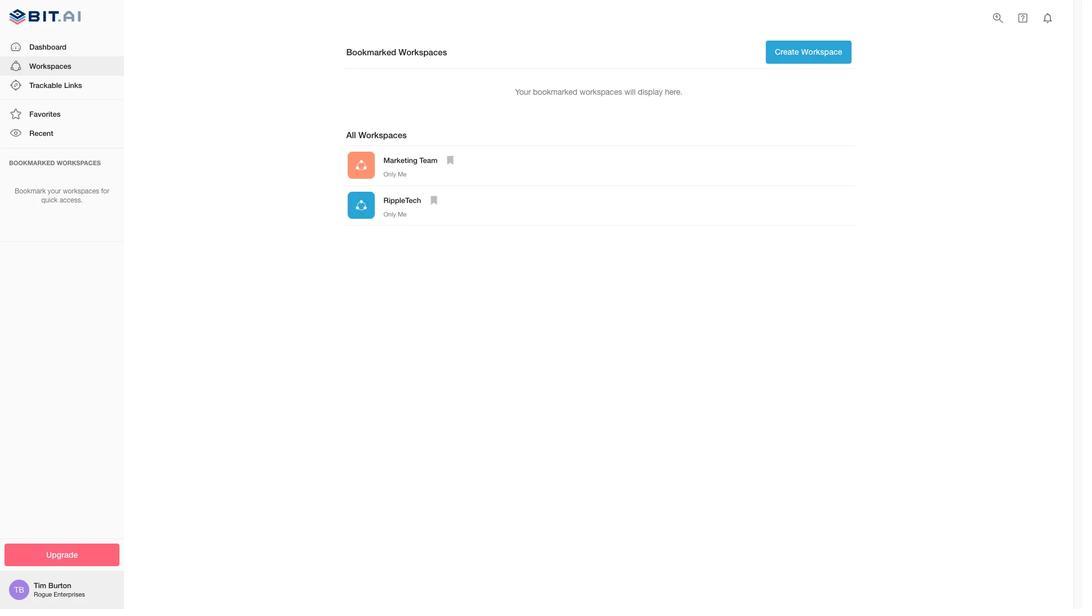 Task type: describe. For each thing, give the bounding box(es) containing it.
for
[[101, 187, 109, 195]]

bookmark
[[15, 187, 46, 195]]

all workspaces
[[347, 130, 407, 140]]

create workspace
[[775, 47, 843, 56]]

bookmarked
[[347, 47, 397, 57]]

tim
[[34, 581, 46, 590]]

workspaces for bookmarked workspaces
[[399, 47, 447, 57]]

trackable links button
[[0, 76, 124, 95]]

upgrade
[[46, 550, 78, 559]]

links
[[64, 81, 82, 90]]

marketing
[[384, 156, 418, 165]]

bookmarked
[[9, 159, 55, 166]]

bookmarked workspaces
[[9, 159, 101, 166]]

your
[[48, 187, 61, 195]]

upgrade button
[[5, 543, 120, 566]]

your bookmarked workspaces will display here.
[[515, 87, 683, 96]]

workspaces button
[[0, 56, 124, 76]]

quick
[[41, 196, 58, 204]]

recent button
[[0, 124, 124, 143]]

display
[[638, 87, 663, 96]]

create
[[775, 47, 800, 56]]

team
[[420, 156, 438, 165]]

recent
[[29, 129, 53, 138]]

burton
[[48, 581, 71, 590]]

your
[[515, 87, 531, 96]]

bookmark image for marketing team
[[444, 153, 458, 167]]

will
[[625, 87, 636, 96]]

workspace
[[802, 47, 843, 56]]

me for rippletech
[[398, 211, 407, 218]]

only me for marketing team
[[384, 171, 407, 178]]

access.
[[60, 196, 83, 204]]

dashboard
[[29, 42, 67, 51]]



Task type: vqa. For each thing, say whether or not it's contained in the screenshot.
Show Wiki icon on the top of the page
no



Task type: locate. For each thing, give the bounding box(es) containing it.
1 vertical spatial workspaces
[[29, 61, 71, 70]]

0 vertical spatial only me
[[384, 171, 407, 178]]

workspaces for bookmarked
[[580, 87, 623, 96]]

1 vertical spatial workspaces
[[63, 187, 99, 195]]

rippletech
[[384, 195, 421, 205]]

bookmark image right team
[[444, 153, 458, 167]]

bookmark image for rippletech
[[428, 193, 441, 207]]

me for marketing team
[[398, 171, 407, 178]]

0 horizontal spatial bookmark image
[[428, 193, 441, 207]]

bookmark your workspaces for quick access.
[[15, 187, 109, 204]]

only for rippletech
[[384, 211, 396, 218]]

0 horizontal spatial workspaces
[[63, 187, 99, 195]]

here.
[[666, 87, 683, 96]]

2 me from the top
[[398, 211, 407, 218]]

only
[[384, 171, 396, 178], [384, 211, 396, 218]]

1 vertical spatial only
[[384, 211, 396, 218]]

1 only me from the top
[[384, 171, 407, 178]]

0 vertical spatial workspaces
[[399, 47, 447, 57]]

only down rippletech at top
[[384, 211, 396, 218]]

me
[[398, 171, 407, 178], [398, 211, 407, 218]]

0 vertical spatial workspaces
[[580, 87, 623, 96]]

only me down rippletech at top
[[384, 211, 407, 218]]

workspaces left will
[[580, 87, 623, 96]]

1 vertical spatial me
[[398, 211, 407, 218]]

2 only from the top
[[384, 211, 396, 218]]

me down "marketing"
[[398, 171, 407, 178]]

bookmarked
[[533, 87, 578, 96]]

0 vertical spatial only
[[384, 171, 396, 178]]

bookmark image
[[444, 153, 458, 167], [428, 193, 441, 207]]

trackable
[[29, 81, 62, 90]]

bookmark image right rippletech at top
[[428, 193, 441, 207]]

favorites
[[29, 110, 61, 119]]

me down rippletech at top
[[398, 211, 407, 218]]

workspaces up "marketing"
[[359, 130, 407, 140]]

1 me from the top
[[398, 171, 407, 178]]

only for marketing team
[[384, 171, 396, 178]]

marketing team
[[384, 156, 438, 165]]

1 vertical spatial bookmark image
[[428, 193, 441, 207]]

tb
[[14, 585, 24, 594]]

workspaces
[[57, 159, 101, 166]]

1 horizontal spatial workspaces
[[580, 87, 623, 96]]

only me
[[384, 171, 407, 178], [384, 211, 407, 218]]

favorites button
[[0, 104, 124, 124]]

only me down "marketing"
[[384, 171, 407, 178]]

workspaces right 'bookmarked'
[[399, 47, 447, 57]]

workspaces up access.
[[63, 187, 99, 195]]

1 only from the top
[[384, 171, 396, 178]]

workspaces inside button
[[29, 61, 71, 70]]

tim burton rogue enterprises
[[34, 581, 85, 598]]

workspaces down dashboard
[[29, 61, 71, 70]]

2 vertical spatial workspaces
[[359, 130, 407, 140]]

1 horizontal spatial bookmark image
[[444, 153, 458, 167]]

workspaces
[[399, 47, 447, 57], [29, 61, 71, 70], [359, 130, 407, 140]]

all
[[347, 130, 356, 140]]

workspaces
[[580, 87, 623, 96], [63, 187, 99, 195]]

only me for rippletech
[[384, 211, 407, 218]]

rogue
[[34, 591, 52, 598]]

dashboard button
[[0, 37, 124, 56]]

workspaces inside bookmark your workspaces for quick access.
[[63, 187, 99, 195]]

workspaces for all workspaces
[[359, 130, 407, 140]]

2 only me from the top
[[384, 211, 407, 218]]

bookmarked workspaces
[[347, 47, 447, 57]]

workspaces for your
[[63, 187, 99, 195]]

0 vertical spatial bookmark image
[[444, 153, 458, 167]]

trackable links
[[29, 81, 82, 90]]

only down "marketing"
[[384, 171, 396, 178]]

enterprises
[[54, 591, 85, 598]]

0 vertical spatial me
[[398, 171, 407, 178]]

1 vertical spatial only me
[[384, 211, 407, 218]]



